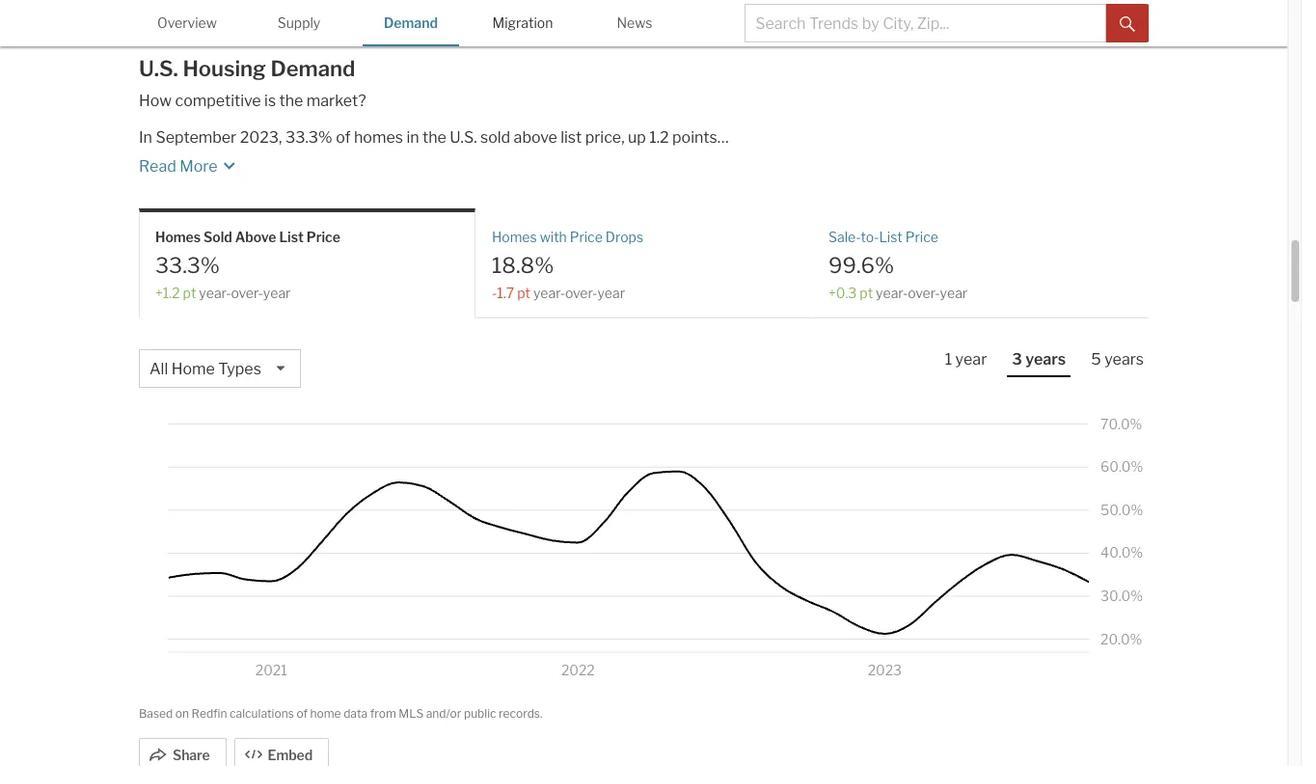 Task type: locate. For each thing, give the bounding box(es) containing it.
sold
[[204, 229, 232, 245]]

migration link
[[475, 0, 571, 44]]

2 over- from the left
[[566, 284, 598, 301]]

based
[[139, 706, 173, 721]]

of left home
[[297, 706, 308, 721]]

year down drops
[[598, 284, 625, 301]]

of left homes
[[336, 129, 351, 147]]

housing
[[183, 56, 266, 81]]

1 vertical spatial 33.3%
[[155, 252, 220, 277]]

3 year- from the left
[[876, 284, 908, 301]]

homes for 18.8%
[[492, 229, 537, 245]]

0 horizontal spatial demand
[[271, 56, 355, 81]]

0 vertical spatial the
[[279, 92, 303, 110]]

list
[[279, 229, 304, 245], [880, 229, 903, 245]]

0 vertical spatial demand
[[384, 14, 438, 31]]

the right is
[[279, 92, 303, 110]]

price inside homes sold above list price 33.3% +1.2 pt year-over-year
[[307, 229, 341, 245]]

year- inside sale-to-list price 99.6% +0.3 pt year-over-year
[[876, 284, 908, 301]]

-
[[492, 284, 497, 301]]

year- inside homes sold above list price 33.3% +1.2 pt year-over-year
[[199, 284, 231, 301]]

0 horizontal spatial over-
[[231, 284, 263, 301]]

0 vertical spatial of
[[336, 129, 351, 147]]

1 horizontal spatial 33.3%
[[286, 129, 333, 147]]

years for 5 years
[[1105, 350, 1145, 369]]

migration
[[493, 14, 553, 31]]

2 horizontal spatial over-
[[908, 284, 941, 301]]

public
[[464, 706, 497, 721]]

sold
[[481, 129, 511, 147]]

homes inside homes with price drops 18.8% -1.7 pt year-over-year
[[492, 229, 537, 245]]

0 horizontal spatial price
[[307, 229, 341, 245]]

year- for 33.3%
[[199, 284, 231, 301]]

year inside sale-to-list price 99.6% +0.3 pt year-over-year
[[941, 284, 968, 301]]

year- right +1.2 at the left of the page
[[199, 284, 231, 301]]

2 price from the left
[[570, 229, 603, 245]]

3 pt from the left
[[860, 284, 873, 301]]

+1.2
[[155, 284, 180, 301]]

price inside homes with price drops 18.8% -1.7 pt year-over-year
[[570, 229, 603, 245]]

price right with
[[570, 229, 603, 245]]

1 horizontal spatial homes
[[492, 229, 537, 245]]

over- for 33.3%
[[231, 284, 263, 301]]

homes up 18.8%
[[492, 229, 537, 245]]

list right above
[[279, 229, 304, 245]]

1 homes from the left
[[155, 229, 201, 245]]

submit search image
[[1120, 16, 1136, 32]]

years
[[1026, 350, 1067, 369], [1105, 350, 1145, 369]]

1 horizontal spatial u.s.
[[450, 129, 477, 147]]

homes
[[354, 129, 403, 147]]

embed
[[268, 746, 313, 763]]

u.s. left sold
[[450, 129, 477, 147]]

2 years from the left
[[1105, 350, 1145, 369]]

0 horizontal spatial years
[[1026, 350, 1067, 369]]

of for calculations
[[297, 706, 308, 721]]

2 horizontal spatial year-
[[876, 284, 908, 301]]

2 horizontal spatial price
[[906, 229, 939, 245]]

list
[[561, 129, 582, 147]]

years right 5
[[1105, 350, 1145, 369]]

1 horizontal spatial years
[[1105, 350, 1145, 369]]

years inside the 5 years button
[[1105, 350, 1145, 369]]

1 over- from the left
[[231, 284, 263, 301]]

september
[[156, 129, 237, 147]]

0 horizontal spatial 33.3%
[[155, 252, 220, 277]]

1 horizontal spatial list
[[880, 229, 903, 245]]

pt inside homes with price drops 18.8% -1.7 pt year-over-year
[[517, 284, 531, 301]]

0 horizontal spatial year-
[[199, 284, 231, 301]]

2 year- from the left
[[534, 284, 566, 301]]

2 horizontal spatial pt
[[860, 284, 873, 301]]

market?
[[307, 92, 366, 110]]

2 list from the left
[[880, 229, 903, 245]]

more
[[180, 158, 218, 176]]

33.3%
[[286, 129, 333, 147], [155, 252, 220, 277]]

overview
[[157, 14, 217, 31]]

33.3% up +1.2 at the left of the page
[[155, 252, 220, 277]]

drops
[[606, 229, 644, 245]]

price
[[307, 229, 341, 245], [570, 229, 603, 245], [906, 229, 939, 245]]

from
[[370, 706, 396, 721]]

1 vertical spatial u.s.
[[450, 129, 477, 147]]

year- down 18.8%
[[534, 284, 566, 301]]

records.
[[499, 706, 543, 721]]

33.3% inside homes sold above list price 33.3% +1.2 pt year-over-year
[[155, 252, 220, 277]]

pt for 33.3%
[[183, 284, 196, 301]]

the
[[279, 92, 303, 110], [423, 129, 447, 147]]

pt right 1.7
[[517, 284, 531, 301]]

over- inside homes sold above list price 33.3% +1.2 pt year-over-year
[[231, 284, 263, 301]]

on
[[175, 706, 189, 721]]

1 price from the left
[[307, 229, 341, 245]]

1 year
[[945, 350, 988, 369]]

over-
[[231, 284, 263, 301], [566, 284, 598, 301], [908, 284, 941, 301]]

year- down 99.6%
[[876, 284, 908, 301]]

homes left sold
[[155, 229, 201, 245]]

1 year- from the left
[[199, 284, 231, 301]]

years right 3
[[1026, 350, 1067, 369]]

pt inside homes sold above list price 33.3% +1.2 pt year-over-year
[[183, 284, 196, 301]]

share button
[[139, 738, 226, 766]]

5 years
[[1092, 350, 1145, 369]]

0 horizontal spatial homes
[[155, 229, 201, 245]]

demand
[[384, 14, 438, 31], [271, 56, 355, 81]]

price right to-
[[906, 229, 939, 245]]

news link
[[587, 0, 683, 44]]

to-
[[861, 229, 880, 245]]

over- for 18.8%
[[566, 284, 598, 301]]

Search Trends by City, Zip... search field
[[745, 4, 1107, 42]]

0 vertical spatial u.s.
[[139, 56, 178, 81]]

u.s.
[[139, 56, 178, 81], [450, 129, 477, 147]]

1 pt from the left
[[183, 284, 196, 301]]

2023,
[[240, 129, 282, 147]]

1 horizontal spatial of
[[336, 129, 351, 147]]

how competitive is the market?
[[139, 92, 366, 110]]

redfin
[[192, 706, 227, 721]]

list up 99.6%
[[880, 229, 903, 245]]

year up "1"
[[941, 284, 968, 301]]

homes
[[155, 229, 201, 245], [492, 229, 537, 245]]

0 horizontal spatial of
[[297, 706, 308, 721]]

pt
[[183, 284, 196, 301], [517, 284, 531, 301], [860, 284, 873, 301]]

1 horizontal spatial the
[[423, 129, 447, 147]]

pt right +0.3
[[860, 284, 873, 301]]

over- inside sale-to-list price 99.6% +0.3 pt year-over-year
[[908, 284, 941, 301]]

2 pt from the left
[[517, 284, 531, 301]]

1 years from the left
[[1026, 350, 1067, 369]]

3 over- from the left
[[908, 284, 941, 301]]

33.3% down the market?
[[286, 129, 333, 147]]

1 vertical spatial of
[[297, 706, 308, 721]]

year- inside homes with price drops 18.8% -1.7 pt year-over-year
[[534, 284, 566, 301]]

1 horizontal spatial year-
[[534, 284, 566, 301]]

the right in
[[423, 129, 447, 147]]

1 list from the left
[[279, 229, 304, 245]]

homes sold above list price 33.3% +1.2 pt year-over-year
[[155, 229, 341, 301]]

1 year button
[[941, 349, 992, 375]]

homes inside homes sold above list price 33.3% +1.2 pt year-over-year
[[155, 229, 201, 245]]

pt right +1.2 at the left of the page
[[183, 284, 196, 301]]

mls
[[399, 706, 424, 721]]

2 homes from the left
[[492, 229, 537, 245]]

0 horizontal spatial list
[[279, 229, 304, 245]]

of
[[336, 129, 351, 147], [297, 706, 308, 721]]

year down above
[[263, 284, 291, 301]]

over- inside homes with price drops 18.8% -1.7 pt year-over-year
[[566, 284, 598, 301]]

of for 33.3%
[[336, 129, 351, 147]]

18.8%
[[492, 252, 554, 277]]

year
[[263, 284, 291, 301], [598, 284, 625, 301], [941, 284, 968, 301], [956, 350, 988, 369]]

years inside 3 years button
[[1026, 350, 1067, 369]]

u.s. up how
[[139, 56, 178, 81]]

read more
[[139, 158, 218, 176]]

year right "1"
[[956, 350, 988, 369]]

0 horizontal spatial pt
[[183, 284, 196, 301]]

year-
[[199, 284, 231, 301], [534, 284, 566, 301], [876, 284, 908, 301]]

pt inside sale-to-list price 99.6% +0.3 pt year-over-year
[[860, 284, 873, 301]]

all
[[150, 360, 168, 378]]

read more link
[[139, 149, 846, 178]]

above
[[235, 229, 276, 245]]

1 horizontal spatial over-
[[566, 284, 598, 301]]

1 horizontal spatial price
[[570, 229, 603, 245]]

1 horizontal spatial pt
[[517, 284, 531, 301]]

pt for -
[[517, 284, 531, 301]]

sale-to-list price 99.6% +0.3 pt year-over-year
[[829, 229, 968, 301]]

price right above
[[307, 229, 341, 245]]

5 years button
[[1087, 349, 1149, 375]]

0 vertical spatial 33.3%
[[286, 129, 333, 147]]

supply
[[278, 14, 321, 31]]

3 price from the left
[[906, 229, 939, 245]]



Task type: vqa. For each thing, say whether or not it's contained in the screenshot.


Task type: describe. For each thing, give the bounding box(es) containing it.
in
[[407, 129, 419, 147]]

list inside sale-to-list price 99.6% +0.3 pt year-over-year
[[880, 229, 903, 245]]

home
[[310, 706, 341, 721]]

all home types
[[150, 360, 261, 378]]

calculations
[[230, 706, 294, 721]]

in
[[139, 129, 152, 147]]

price inside sale-to-list price 99.6% +0.3 pt year-over-year
[[906, 229, 939, 245]]

up
[[628, 129, 646, 147]]

u.s. housing demand
[[139, 56, 355, 81]]

and/or
[[426, 706, 462, 721]]

homes for 33.3%
[[155, 229, 201, 245]]

3
[[1013, 350, 1023, 369]]

points
[[673, 129, 718, 147]]

year inside button
[[956, 350, 988, 369]]

embed button
[[234, 738, 329, 766]]

types
[[218, 360, 261, 378]]

99.6%
[[829, 252, 895, 277]]

demand link
[[363, 0, 459, 44]]

based on redfin calculations of home data from mls and/or public records.
[[139, 706, 543, 721]]

homes with price drops 18.8% -1.7 pt year-over-year
[[492, 229, 644, 301]]

is
[[264, 92, 276, 110]]

home
[[171, 360, 215, 378]]

price,
[[585, 129, 625, 147]]

overview link
[[139, 0, 235, 44]]

supply link
[[251, 0, 347, 44]]

data
[[344, 706, 368, 721]]

competitive
[[175, 92, 261, 110]]

share
[[173, 746, 210, 763]]

year- for 18.8%
[[534, 284, 566, 301]]

year inside homes with price drops 18.8% -1.7 pt year-over-year
[[598, 284, 625, 301]]

sale-
[[829, 229, 861, 245]]

3 years
[[1013, 350, 1067, 369]]

1 vertical spatial demand
[[271, 56, 355, 81]]

3 years button
[[1008, 349, 1071, 377]]

above
[[514, 129, 558, 147]]

1.7
[[497, 284, 515, 301]]

…
[[718, 129, 729, 147]]

years for 3 years
[[1026, 350, 1067, 369]]

list inside homes sold above list price 33.3% +1.2 pt year-over-year
[[279, 229, 304, 245]]

+0.3
[[829, 284, 857, 301]]

5
[[1092, 350, 1102, 369]]

in september 2023, 33.3% of homes in the u.s. sold above list price, up 1.2 points …
[[139, 129, 729, 147]]

1 horizontal spatial demand
[[384, 14, 438, 31]]

year inside homes sold above list price 33.3% +1.2 pt year-over-year
[[263, 284, 291, 301]]

read
[[139, 158, 176, 176]]

0 horizontal spatial the
[[279, 92, 303, 110]]

1.2
[[650, 129, 669, 147]]

0 horizontal spatial u.s.
[[139, 56, 178, 81]]

1 vertical spatial the
[[423, 129, 447, 147]]

with
[[540, 229, 567, 245]]

1
[[945, 350, 953, 369]]

how
[[139, 92, 172, 110]]

news
[[617, 14, 653, 31]]



